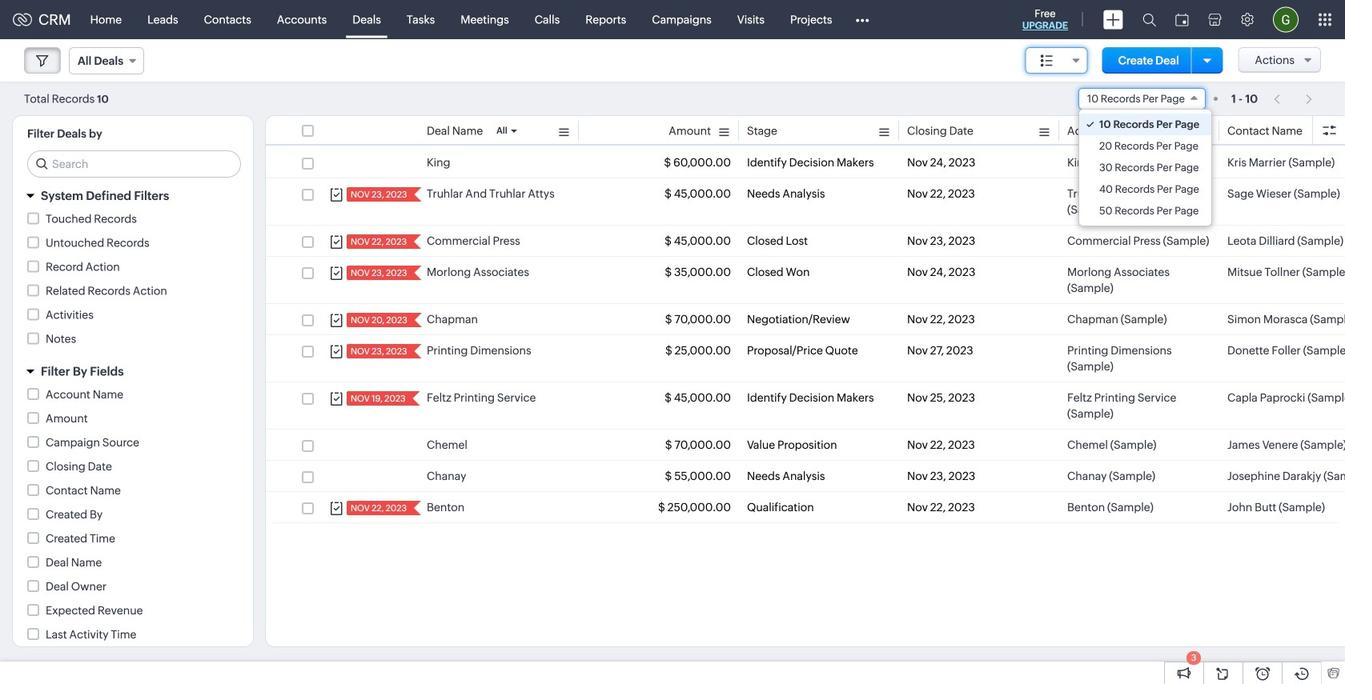 Task type: vqa. For each thing, say whether or not it's contained in the screenshot.
THE SEARCH text box in the top of the page
yes



Task type: locate. For each thing, give the bounding box(es) containing it.
calendar image
[[1176, 13, 1190, 26]]

Other Modules field
[[846, 7, 880, 32]]

row group
[[266, 147, 1346, 524]]

create menu image
[[1104, 10, 1124, 29]]

5 option from the top
[[1080, 200, 1212, 222]]

profile element
[[1264, 0, 1309, 39]]

list box
[[1080, 110, 1212, 226]]

None field
[[69, 47, 144, 74], [1026, 47, 1088, 74], [1079, 88, 1206, 110], [69, 47, 144, 74], [1079, 88, 1206, 110]]

search image
[[1143, 13, 1157, 26]]

logo image
[[13, 13, 32, 26]]

2 option from the top
[[1080, 135, 1212, 157]]

Search text field
[[28, 151, 240, 177]]

option
[[1080, 114, 1212, 135], [1080, 135, 1212, 157], [1080, 157, 1212, 179], [1080, 179, 1212, 200], [1080, 200, 1212, 222]]

1 option from the top
[[1080, 114, 1212, 135]]

navigation
[[1267, 87, 1322, 111]]



Task type: describe. For each thing, give the bounding box(es) containing it.
create menu element
[[1094, 0, 1133, 39]]

search element
[[1133, 0, 1166, 39]]

3 option from the top
[[1080, 157, 1212, 179]]

size image
[[1041, 54, 1054, 68]]

profile image
[[1274, 7, 1299, 32]]

none field the size
[[1026, 47, 1088, 74]]

4 option from the top
[[1080, 179, 1212, 200]]



